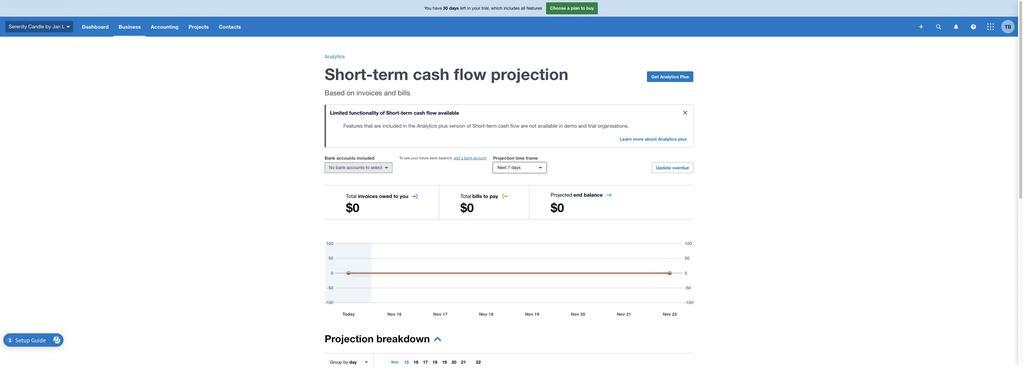Task type: vqa. For each thing, say whether or not it's contained in the screenshot.
middle 2024
no



Task type: locate. For each thing, give the bounding box(es) containing it.
projection inside "button"
[[325, 333, 374, 345]]

a
[[567, 5, 570, 11], [461, 156, 463, 160]]

0 vertical spatial plus
[[438, 123, 448, 129]]

organisations.
[[598, 123, 629, 129]]

projection
[[493, 156, 514, 161], [325, 333, 374, 345]]

next
[[497, 165, 507, 170]]

0 vertical spatial available
[[438, 110, 459, 116]]

1 vertical spatial your
[[411, 156, 418, 160]]

0 vertical spatial of
[[380, 110, 385, 116]]

update overdue
[[656, 165, 689, 171]]

0 vertical spatial term
[[373, 64, 408, 84]]

bills
[[398, 89, 410, 97], [472, 193, 482, 199]]

1 $0 from the left
[[346, 201, 359, 215]]

total down 'no bank accounts to select'
[[346, 194, 357, 199]]

1 horizontal spatial projection
[[493, 156, 514, 161]]

1 vertical spatial included
[[357, 156, 375, 161]]

limited functionality of short-term cash flow available
[[330, 110, 459, 116]]

projection up day on the bottom of page
[[325, 333, 374, 345]]

bank inside popup button
[[336, 165, 345, 170]]

bank right add
[[464, 156, 472, 160]]

svg image
[[987, 23, 994, 30], [936, 24, 941, 29], [971, 24, 976, 29]]

bills left pay
[[472, 193, 482, 199]]

analytics
[[325, 54, 345, 59], [660, 74, 679, 79], [417, 123, 437, 129], [658, 137, 677, 142]]

0 horizontal spatial flow
[[426, 110, 437, 116]]

bank
[[430, 156, 438, 160], [464, 156, 472, 160], [336, 165, 345, 170]]

1 vertical spatial plus
[[678, 137, 687, 142]]

accounts up 'no bank accounts to select'
[[336, 156, 356, 161]]

2 vertical spatial short-
[[472, 123, 487, 129]]

short-term cash flow projection
[[325, 64, 568, 84]]

update
[[656, 165, 671, 171]]

accounting
[[151, 24, 179, 30]]

short- right functionality
[[386, 110, 401, 116]]

1 vertical spatial invoices
[[358, 193, 378, 199]]

0 horizontal spatial a
[[461, 156, 463, 160]]

1 horizontal spatial your
[[472, 6, 480, 11]]

you
[[424, 6, 431, 11]]

bills up limited functionality of short-term cash flow available
[[398, 89, 410, 97]]

included up the no bank accounts to select popup button
[[357, 156, 375, 161]]

included down limited functionality of short-term cash flow available
[[383, 123, 402, 129]]

1 vertical spatial projection
[[325, 333, 374, 345]]

22 button
[[474, 354, 483, 366]]

cash
[[413, 64, 449, 84], [414, 110, 425, 116], [498, 123, 509, 129]]

your right see
[[411, 156, 418, 160]]

based
[[325, 89, 345, 97]]

1 vertical spatial short-
[[386, 110, 401, 116]]

2 horizontal spatial $0
[[551, 201, 564, 215]]

1 horizontal spatial svg image
[[919, 25, 923, 29]]

invoices inside total invoices owed to you $0
[[358, 193, 378, 199]]

1 horizontal spatial in
[[467, 6, 471, 11]]

tb button
[[1001, 17, 1018, 37]]

1 horizontal spatial included
[[383, 123, 402, 129]]

1 horizontal spatial short-
[[386, 110, 401, 116]]

projection up next on the top left of the page
[[493, 156, 514, 161]]

1 vertical spatial flow
[[426, 110, 437, 116]]

to left buy
[[581, 5, 585, 11]]

0 horizontal spatial total
[[346, 194, 357, 199]]

30
[[443, 5, 448, 11]]

1 vertical spatial and
[[578, 123, 587, 129]]

days right 7
[[511, 165, 521, 170]]

0 vertical spatial accounts
[[336, 156, 356, 161]]

days
[[449, 5, 459, 11], [511, 165, 521, 170]]

0 horizontal spatial available
[[438, 110, 459, 116]]

2 horizontal spatial flow
[[510, 123, 519, 129]]

projected end balance
[[551, 192, 603, 198]]

0 vertical spatial short-
[[325, 64, 373, 84]]

in
[[467, 6, 471, 11], [403, 123, 407, 129], [559, 123, 563, 129]]

more
[[633, 137, 644, 142]]

1 vertical spatial bills
[[472, 193, 482, 199]]

features that are included in the analytics plus version of short-term cash flow are not available in demo and trial organisations.
[[343, 123, 629, 129]]

by left day on the bottom of page
[[343, 360, 348, 365]]

1 horizontal spatial bank
[[430, 156, 438, 160]]

15
[[404, 360, 409, 365]]

0 horizontal spatial projection
[[325, 333, 374, 345]]

1 total from the left
[[346, 194, 357, 199]]

to
[[581, 5, 585, 11], [366, 165, 370, 170], [394, 193, 398, 199], [483, 193, 488, 199]]

to left pay
[[483, 193, 488, 199]]

bank
[[325, 156, 335, 161]]

projected
[[551, 192, 572, 198]]

2 horizontal spatial short-
[[472, 123, 487, 129]]

1 horizontal spatial by
[[343, 360, 348, 365]]

0 vertical spatial bills
[[398, 89, 410, 97]]

in inside you have 30 days left in your trial, which includes all features
[[467, 6, 471, 11]]

total inside total bills to pay $0
[[460, 194, 471, 199]]

1 horizontal spatial and
[[578, 123, 587, 129]]

19 button
[[440, 354, 449, 366]]

21 button
[[459, 354, 468, 366]]

days right 30
[[449, 5, 459, 11]]

2 vertical spatial flow
[[510, 123, 519, 129]]

available right not
[[538, 123, 557, 129]]

available up version
[[438, 110, 459, 116]]

0 vertical spatial your
[[472, 6, 480, 11]]

a right add
[[461, 156, 463, 160]]

bills inside total bills to pay $0
[[472, 193, 482, 199]]

1 horizontal spatial total
[[460, 194, 471, 199]]

1 horizontal spatial plus
[[678, 137, 687, 142]]

projection for projection breakdown
[[325, 333, 374, 345]]

2 total from the left
[[460, 194, 471, 199]]

0 horizontal spatial svg image
[[66, 26, 70, 28]]

0 horizontal spatial are
[[374, 123, 381, 129]]

short- up on
[[325, 64, 373, 84]]

no bank accounts to select
[[329, 165, 382, 170]]

included inside limited functionality of short-term cash flow available status
[[383, 123, 402, 129]]

nov :
[[391, 360, 399, 365]]

1 vertical spatial a
[[461, 156, 463, 160]]

0 horizontal spatial plus
[[438, 123, 448, 129]]

0 horizontal spatial short-
[[325, 64, 373, 84]]

in left the
[[403, 123, 407, 129]]

add a bank account link
[[454, 156, 486, 160]]

based on invoices and bills
[[325, 89, 410, 97]]

1 vertical spatial days
[[511, 165, 521, 170]]

to left the 'you'
[[394, 193, 398, 199]]

19
[[442, 360, 447, 365]]

of right functionality
[[380, 110, 385, 116]]

banner
[[0, 0, 1018, 37]]

are
[[374, 123, 381, 129], [521, 123, 528, 129]]

projection breakdown
[[325, 333, 430, 345]]

to inside banner
[[581, 5, 585, 11]]

1 horizontal spatial $0
[[460, 201, 474, 215]]

0 vertical spatial a
[[567, 5, 570, 11]]

accounts
[[336, 156, 356, 161], [347, 165, 364, 170]]

features
[[527, 6, 542, 11]]

0 vertical spatial included
[[383, 123, 402, 129]]

1 vertical spatial of
[[467, 123, 471, 129]]

dashboard
[[82, 24, 109, 30]]

0 horizontal spatial and
[[384, 89, 396, 97]]

invoices
[[356, 89, 382, 97], [358, 193, 378, 199]]

0 horizontal spatial bills
[[398, 89, 410, 97]]

bank right no
[[336, 165, 345, 170]]

to for no bank accounts to select
[[366, 165, 370, 170]]

of right version
[[467, 123, 471, 129]]

0 horizontal spatial days
[[449, 5, 459, 11]]

your left the trial,
[[472, 6, 480, 11]]

to inside total invoices owed to you $0
[[394, 193, 398, 199]]

to for choose a plan to buy
[[581, 5, 585, 11]]

future
[[419, 156, 429, 160]]

1 vertical spatial by
[[343, 360, 348, 365]]

1 horizontal spatial available
[[538, 123, 557, 129]]

0 horizontal spatial included
[[357, 156, 375, 161]]

analytics inside button
[[660, 74, 679, 79]]

by
[[46, 24, 51, 29], [343, 360, 348, 365]]

end
[[574, 192, 582, 198]]

group by day
[[330, 360, 357, 365]]

are right that
[[374, 123, 381, 129]]

1 horizontal spatial days
[[511, 165, 521, 170]]

2 horizontal spatial svg image
[[987, 23, 994, 30]]

day
[[349, 360, 357, 365]]

limited functionality of short-term cash flow available status
[[325, 105, 693, 148]]

by inside popup button
[[46, 24, 51, 29]]

total bills to pay $0
[[460, 193, 498, 215]]

2 $0 from the left
[[460, 201, 474, 215]]

plus down close image
[[678, 137, 687, 142]]

0 horizontal spatial by
[[46, 24, 51, 29]]

to left select
[[366, 165, 370, 170]]

0 vertical spatial and
[[384, 89, 396, 97]]

invoices left the owed
[[358, 193, 378, 199]]

1 vertical spatial available
[[538, 123, 557, 129]]

limited
[[330, 110, 348, 116]]

choose a plan to buy
[[550, 5, 594, 11]]

navigation containing dashboard
[[77, 17, 915, 37]]

navigation
[[77, 17, 915, 37]]

2 vertical spatial cash
[[498, 123, 509, 129]]

svg image
[[954, 24, 958, 29], [919, 25, 923, 29], [66, 26, 70, 28]]

in left the 'demo'
[[559, 123, 563, 129]]

of
[[380, 110, 385, 116], [467, 123, 471, 129]]

select
[[371, 165, 382, 170]]

total invoices owed to you $0
[[346, 193, 408, 215]]

which
[[491, 6, 502, 11]]

short-
[[325, 64, 373, 84], [386, 110, 401, 116], [472, 123, 487, 129]]

0 horizontal spatial of
[[380, 110, 385, 116]]

0 horizontal spatial $0
[[346, 201, 359, 215]]

a left plan
[[567, 5, 570, 11]]

in right left
[[467, 6, 471, 11]]

0 vertical spatial flow
[[454, 64, 486, 84]]

0 vertical spatial by
[[46, 24, 51, 29]]

projection for projection time frame
[[493, 156, 514, 161]]

business button
[[114, 17, 146, 37]]

short- right version
[[472, 123, 487, 129]]

included
[[383, 123, 402, 129], [357, 156, 375, 161]]

1 horizontal spatial are
[[521, 123, 528, 129]]

0 vertical spatial projection
[[493, 156, 514, 161]]

total left pay
[[460, 194, 471, 199]]

:
[[398, 360, 399, 365]]

and up limited functionality of short-term cash flow available
[[384, 89, 396, 97]]

$0
[[346, 201, 359, 215], [460, 201, 474, 215], [551, 201, 564, 215]]

and left "trial"
[[578, 123, 587, 129]]

demo
[[564, 123, 577, 129]]

breakdown
[[376, 333, 430, 345]]

1 horizontal spatial bills
[[472, 193, 482, 199]]

accounts down 'bank accounts included'
[[347, 165, 364, 170]]

no
[[329, 165, 335, 170]]

by left jan
[[46, 24, 51, 29]]

are left not
[[521, 123, 528, 129]]

to inside popup button
[[366, 165, 370, 170]]

plus left version
[[438, 123, 448, 129]]

balance,
[[439, 156, 453, 160]]

about
[[645, 137, 657, 142]]

next 7 days button
[[493, 163, 547, 173]]

total inside total invoices owed to you $0
[[346, 194, 357, 199]]

0 horizontal spatial bank
[[336, 165, 345, 170]]

$0 inside total invoices owed to you $0
[[346, 201, 359, 215]]

flow
[[454, 64, 486, 84], [426, 110, 437, 116], [510, 123, 519, 129]]

projection time frame
[[493, 156, 538, 161]]

l
[[62, 24, 65, 29]]

bank right future
[[430, 156, 438, 160]]

invoices right on
[[356, 89, 382, 97]]

projects button
[[184, 17, 214, 37]]

1 vertical spatial accounts
[[347, 165, 364, 170]]



Task type: describe. For each thing, give the bounding box(es) containing it.
projects
[[189, 24, 209, 30]]

no bank accounts to select button
[[325, 163, 393, 173]]

20
[[452, 360, 456, 365]]

2 horizontal spatial svg image
[[954, 24, 958, 29]]

dashboard link
[[77, 17, 114, 37]]

the
[[408, 123, 415, 129]]

frame
[[526, 156, 538, 161]]

22
[[476, 360, 481, 365]]

have
[[433, 6, 442, 11]]

learn more about analytics plus
[[620, 137, 687, 142]]

17
[[423, 360, 428, 365]]

trial
[[588, 123, 596, 129]]

and inside limited functionality of short-term cash flow available status
[[578, 123, 587, 129]]

17 button
[[421, 354, 430, 366]]

2 horizontal spatial in
[[559, 123, 563, 129]]

$0 inside total bills to pay $0
[[460, 201, 474, 215]]

accounts inside popup button
[[347, 165, 364, 170]]

on
[[347, 89, 355, 97]]

20 button
[[449, 354, 459, 366]]

accounting button
[[146, 17, 184, 37]]

update overdue button
[[652, 163, 693, 173]]

tb
[[1005, 24, 1011, 30]]

get
[[651, 74, 659, 79]]

jan
[[52, 24, 60, 29]]

nov
[[391, 360, 398, 365]]

contacts
[[219, 24, 241, 30]]

projection breakdown button
[[325, 333, 441, 350]]

to see your future bank balance, add a bank account
[[399, 156, 486, 160]]

left
[[460, 6, 466, 11]]

1 vertical spatial cash
[[414, 110, 425, 116]]

trial,
[[482, 6, 490, 11]]

learn more about analytics plus link
[[616, 134, 691, 145]]

functionality
[[349, 110, 379, 116]]

balance
[[584, 192, 603, 198]]

features
[[343, 123, 363, 129]]

serenity candle by jan l button
[[0, 17, 77, 37]]

serenity
[[9, 24, 27, 29]]

you
[[400, 193, 408, 199]]

0 horizontal spatial in
[[403, 123, 407, 129]]

3 $0 from the left
[[551, 201, 564, 215]]

get analytics plus
[[651, 74, 689, 79]]

your inside you have 30 days left in your trial, which includes all features
[[472, 6, 480, 11]]

to inside total bills to pay $0
[[483, 193, 488, 199]]

you have 30 days left in your trial, which includes all features
[[424, 5, 542, 11]]

0 vertical spatial invoices
[[356, 89, 382, 97]]

1 are from the left
[[374, 123, 381, 129]]

get analytics plus button
[[647, 71, 693, 82]]

total for $0
[[460, 194, 471, 199]]

version
[[449, 123, 465, 129]]

group
[[330, 360, 342, 365]]

serenity candle by jan l
[[9, 24, 65, 29]]

1 vertical spatial term
[[401, 110, 412, 116]]

total for you
[[346, 194, 357, 199]]

by inside 'group by day'
[[343, 360, 348, 365]]

plan
[[571, 5, 580, 11]]

buy
[[586, 5, 594, 11]]

time
[[516, 156, 525, 161]]

0 horizontal spatial your
[[411, 156, 418, 160]]

owed
[[379, 193, 392, 199]]

1 horizontal spatial of
[[467, 123, 471, 129]]

add
[[454, 156, 460, 160]]

7
[[508, 165, 510, 170]]

contacts button
[[214, 17, 246, 37]]

2 horizontal spatial bank
[[464, 156, 472, 160]]

next 7 days
[[497, 165, 521, 170]]

16 button
[[411, 354, 421, 366]]

all
[[521, 6, 525, 11]]

see
[[404, 156, 410, 160]]

not
[[529, 123, 536, 129]]

16
[[414, 360, 418, 365]]

pay
[[490, 193, 498, 199]]

18 button
[[430, 354, 440, 366]]

1 horizontal spatial flow
[[454, 64, 486, 84]]

candle
[[28, 24, 44, 29]]

overdue
[[672, 165, 689, 171]]

choose
[[550, 5, 566, 11]]

svg image inside serenity candle by jan l popup button
[[66, 26, 70, 28]]

1 horizontal spatial a
[[567, 5, 570, 11]]

that
[[364, 123, 373, 129]]

analytics link
[[325, 54, 345, 59]]

21
[[461, 360, 466, 365]]

banner containing tb
[[0, 0, 1018, 37]]

0 horizontal spatial svg image
[[936, 24, 941, 29]]

2 are from the left
[[521, 123, 528, 129]]

close image
[[679, 106, 692, 120]]

0 vertical spatial days
[[449, 5, 459, 11]]

days inside popup button
[[511, 165, 521, 170]]

bank accounts included
[[325, 156, 375, 161]]

to for total invoices owed to you $0
[[394, 193, 398, 199]]

2 vertical spatial term
[[487, 123, 497, 129]]

includes
[[504, 6, 520, 11]]

1 horizontal spatial svg image
[[971, 24, 976, 29]]

18
[[433, 360, 437, 365]]

to
[[399, 156, 403, 160]]

0 vertical spatial cash
[[413, 64, 449, 84]]

business
[[119, 24, 141, 30]]

projection
[[491, 64, 568, 84]]



